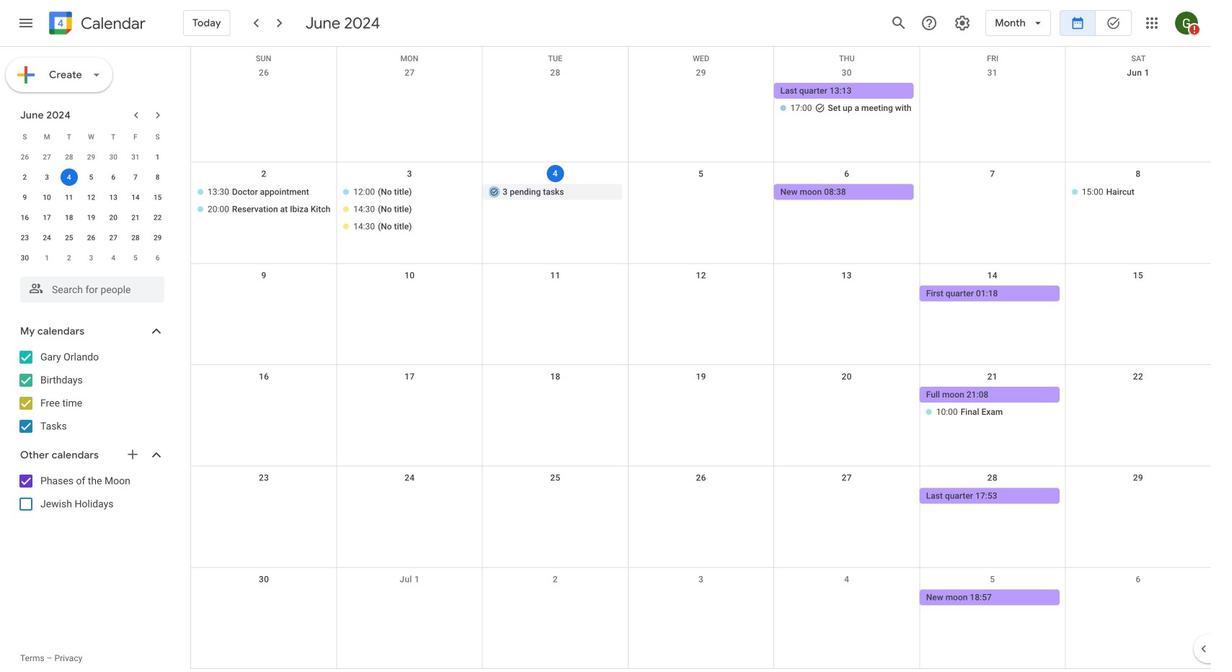 Task type: locate. For each thing, give the bounding box(es) containing it.
grid
[[190, 47, 1211, 670]]

11 element
[[60, 189, 78, 206]]

heading
[[78, 15, 146, 32]]

may 31 element
[[127, 149, 144, 166]]

13 element
[[105, 189, 122, 206]]

25 element
[[60, 229, 78, 247]]

24 element
[[38, 229, 56, 247]]

july 5 element
[[127, 249, 144, 267]]

23 element
[[16, 229, 33, 247]]

8 element
[[149, 169, 166, 186]]

27 element
[[105, 229, 122, 247]]

None search field
[[0, 271, 179, 303]]

may 29 element
[[83, 149, 100, 166]]

15 element
[[149, 189, 166, 206]]

3 element
[[38, 169, 56, 186]]

heading inside 'calendar' element
[[78, 15, 146, 32]]

29 element
[[149, 229, 166, 247]]

30 element
[[16, 249, 33, 267]]

6 element
[[105, 169, 122, 186]]

cell
[[191, 83, 337, 118], [337, 83, 482, 118], [482, 83, 628, 118], [628, 83, 774, 118], [774, 83, 920, 118], [920, 83, 1065, 118], [1065, 83, 1211, 118], [58, 167, 80, 187], [191, 184, 337, 236], [337, 184, 483, 236], [628, 184, 774, 236], [920, 184, 1065, 236], [191, 286, 337, 303], [337, 286, 482, 303], [482, 286, 628, 303], [774, 286, 920, 303], [1065, 286, 1211, 303], [191, 387, 337, 422], [337, 387, 482, 422], [482, 387, 628, 422], [774, 387, 920, 422], [920, 387, 1065, 422], [1065, 387, 1211, 422], [191, 489, 337, 506], [337, 489, 482, 506], [482, 489, 628, 506], [774, 489, 920, 506], [1065, 489, 1211, 506], [191, 590, 337, 607], [337, 590, 482, 607], [482, 590, 628, 607], [774, 590, 920, 607], [1065, 590, 1211, 607]]

settings menu image
[[954, 14, 971, 32]]

21 element
[[127, 209, 144, 226]]

row group
[[14, 147, 169, 268]]

7 element
[[127, 169, 144, 186]]

main drawer image
[[17, 14, 35, 32]]

may 30 element
[[105, 149, 122, 166]]

july 6 element
[[149, 249, 166, 267]]

2 element
[[16, 169, 33, 186]]

row
[[191, 47, 1211, 63], [191, 61, 1211, 163], [14, 127, 169, 147], [14, 147, 169, 167], [191, 163, 1211, 264], [14, 167, 169, 187], [14, 187, 169, 208], [14, 208, 169, 228], [14, 228, 169, 248], [14, 248, 169, 268], [191, 264, 1211, 365], [191, 365, 1211, 467], [191, 467, 1211, 568], [191, 568, 1211, 670]]

9 element
[[16, 189, 33, 206]]

july 2 element
[[60, 249, 78, 267]]

16 element
[[16, 209, 33, 226]]



Task type: describe. For each thing, give the bounding box(es) containing it.
other calendars list
[[3, 470, 179, 516]]

5 element
[[83, 169, 100, 186]]

28 element
[[127, 229, 144, 247]]

my calendars list
[[3, 346, 179, 438]]

20 element
[[105, 209, 122, 226]]

Search for people text field
[[29, 277, 156, 303]]

july 1 element
[[38, 249, 56, 267]]

1 element
[[149, 149, 166, 166]]

18 element
[[60, 209, 78, 226]]

calendar element
[[46, 9, 146, 40]]

12 element
[[83, 189, 100, 206]]

10 element
[[38, 189, 56, 206]]

4, today element
[[60, 169, 78, 186]]

19 element
[[83, 209, 100, 226]]

may 27 element
[[38, 149, 56, 166]]

22 element
[[149, 209, 166, 226]]

14 element
[[127, 189, 144, 206]]

17 element
[[38, 209, 56, 226]]

26 element
[[83, 229, 100, 247]]

may 28 element
[[60, 149, 78, 166]]

add other calendars image
[[125, 448, 140, 462]]

july 4 element
[[105, 249, 122, 267]]

july 3 element
[[83, 249, 100, 267]]

cell inside 'june 2024' grid
[[58, 167, 80, 187]]

may 26 element
[[16, 149, 33, 166]]

june 2024 grid
[[14, 127, 169, 268]]



Task type: vqa. For each thing, say whether or not it's contained in the screenshot.
July 5 element
yes



